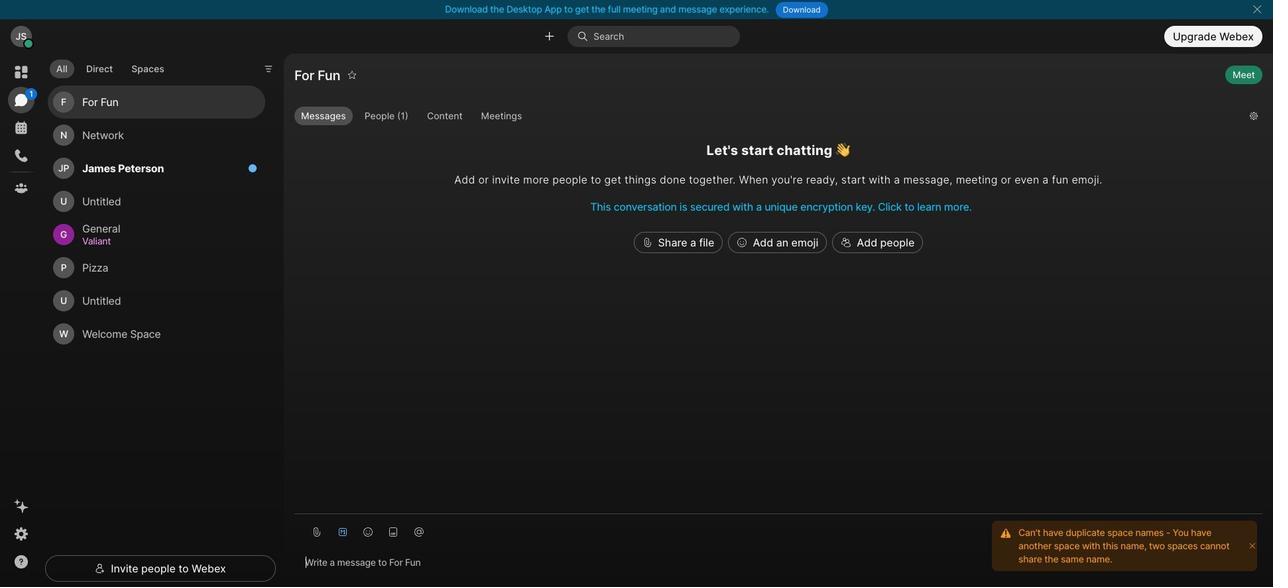 Task type: locate. For each thing, give the bounding box(es) containing it.
james peterson, new messages list item
[[48, 152, 265, 185]]

group
[[294, 106, 1239, 128]]

untitled list item down valiant 'element'
[[48, 285, 265, 318]]

0 vertical spatial untitled list item
[[48, 185, 265, 218]]

general list item
[[48, 218, 265, 251]]

untitled list item
[[48, 185, 265, 218], [48, 285, 265, 318]]

network list item
[[48, 119, 265, 152]]

alert
[[987, 516, 1263, 577]]

cancel_16 image
[[1252, 4, 1263, 15]]

tab list
[[46, 52, 174, 82]]

message composer toolbar element
[[294, 514, 1263, 545]]

navigation
[[0, 54, 42, 588]]

untitled list item up valiant 'element'
[[48, 185, 265, 218]]

1 vertical spatial untitled list item
[[48, 285, 265, 318]]

for fun list item
[[48, 86, 265, 119]]

new messages image
[[248, 164, 257, 173]]



Task type: vqa. For each thing, say whether or not it's contained in the screenshot.
Describe The Team Text Field
no



Task type: describe. For each thing, give the bounding box(es) containing it.
valiant element
[[82, 234, 249, 249]]

1 untitled list item from the top
[[48, 185, 265, 218]]

webex tab list
[[8, 59, 37, 202]]

pizza list item
[[48, 251, 265, 285]]

2 untitled list item from the top
[[48, 285, 265, 318]]

welcome space list item
[[48, 318, 265, 351]]



